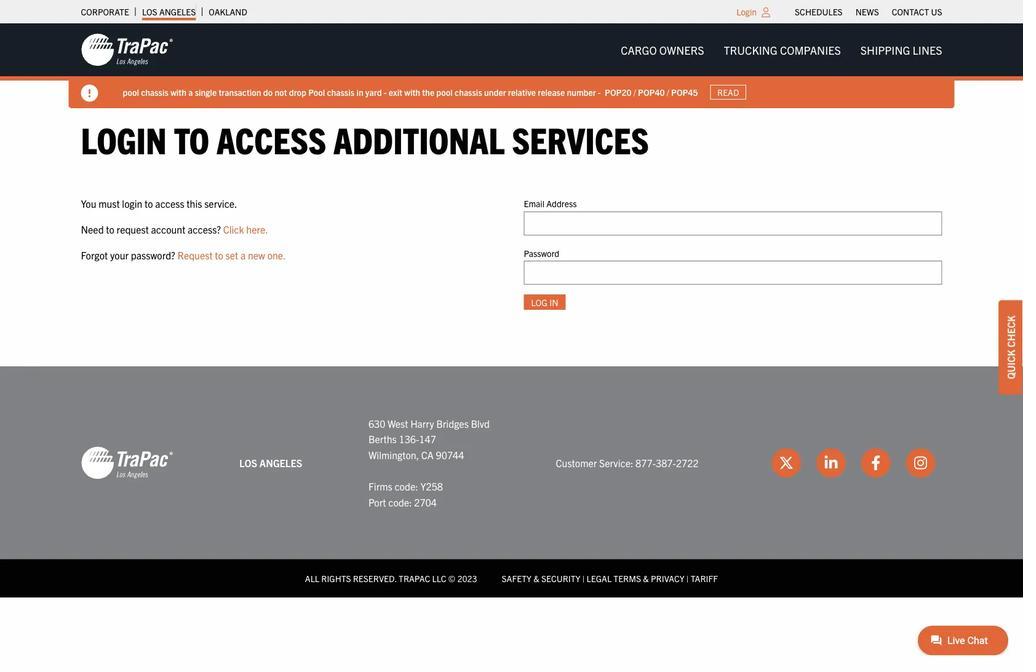 Task type: describe. For each thing, give the bounding box(es) containing it.
number
[[567, 87, 596, 98]]

all rights reserved. trapac llc © 2023
[[305, 573, 477, 584]]

not
[[275, 87, 287, 98]]

1 with from the left
[[171, 87, 186, 98]]

your
[[110, 249, 129, 261]]

schedules
[[795, 6, 843, 17]]

access
[[155, 198, 184, 210]]

exit
[[389, 87, 403, 98]]

news
[[856, 6, 879, 17]]

must
[[99, 198, 120, 210]]

in
[[357, 87, 364, 98]]

login
[[122, 198, 142, 210]]

login for login to access additional services
[[81, 116, 167, 161]]

address
[[547, 198, 577, 209]]

angeles inside 'footer'
[[260, 457, 302, 469]]

llc
[[432, 573, 447, 584]]

cargo owners
[[621, 43, 704, 57]]

147
[[419, 433, 436, 446]]

login to access additional services
[[81, 116, 649, 161]]

tariff link
[[691, 573, 718, 584]]

shipping lines
[[861, 43, 943, 57]]

all
[[305, 573, 320, 584]]

to down single
[[174, 116, 209, 161]]

0 vertical spatial los angeles
[[142, 6, 196, 17]]

ca
[[421, 449, 434, 461]]

request
[[117, 223, 149, 236]]

release
[[538, 87, 565, 98]]

shipping lines link
[[851, 37, 953, 62]]

los angeles link
[[142, 3, 196, 20]]

footer containing 630 west harry bridges blvd
[[0, 367, 1024, 598]]

customer
[[556, 457, 597, 469]]

shipping
[[861, 43, 911, 57]]

services
[[512, 116, 649, 161]]

wilmington,
[[369, 449, 419, 461]]

1 | from the left
[[583, 573, 585, 584]]

solid image
[[81, 85, 98, 102]]

1 vertical spatial code:
[[389, 496, 412, 509]]

1 pool from the left
[[123, 87, 139, 98]]

to right login at the left top of the page
[[145, 198, 153, 210]]

1 - from the left
[[384, 87, 387, 98]]

y258
[[421, 481, 443, 493]]

los angeles inside 'footer'
[[239, 457, 302, 469]]

630 west harry bridges blvd berths 136-147 wilmington, ca 90744
[[369, 418, 490, 461]]

2023
[[458, 573, 477, 584]]

relative
[[508, 87, 536, 98]]

bridges
[[437, 418, 469, 430]]

lines
[[913, 43, 943, 57]]

you
[[81, 198, 96, 210]]

cargo owners link
[[611, 37, 714, 62]]

630
[[369, 418, 386, 430]]

forgot
[[81, 249, 108, 261]]

los inside 'footer'
[[239, 457, 257, 469]]

2 chassis from the left
[[327, 87, 355, 98]]

login to access additional services main content
[[69, 116, 955, 330]]

90744
[[436, 449, 464, 461]]

contact
[[892, 6, 930, 17]]

service.
[[204, 198, 237, 210]]

2 with from the left
[[405, 87, 420, 98]]

corporate
[[81, 6, 129, 17]]

access
[[217, 116, 326, 161]]

safety & security | legal terms & privacy | tariff
[[502, 573, 718, 584]]

owners
[[660, 43, 704, 57]]

menu bar containing schedules
[[789, 3, 949, 20]]

one.
[[268, 249, 286, 261]]

safety & security link
[[502, 573, 581, 584]]

password?
[[131, 249, 175, 261]]

0 horizontal spatial angeles
[[159, 6, 196, 17]]

3 chassis from the left
[[455, 87, 482, 98]]

pop20
[[605, 87, 632, 98]]

reserved.
[[353, 573, 397, 584]]

to right need
[[106, 223, 114, 236]]

account
[[151, 223, 186, 236]]

read link
[[711, 85, 747, 100]]

safety
[[502, 573, 532, 584]]

login for the 'login' link
[[737, 6, 757, 17]]

contact us link
[[892, 3, 943, 20]]

request
[[178, 249, 213, 261]]

quick check
[[1005, 316, 1017, 380]]

login link
[[737, 6, 757, 17]]

schedules link
[[795, 3, 843, 20]]

new
[[248, 249, 265, 261]]

2722
[[676, 457, 699, 469]]

pool chassis with a single transaction  do not drop pool chassis in yard -  exit with the pool chassis under relative release number -  pop20 / pop40 / pop45
[[123, 87, 698, 98]]

you must login to access this service.
[[81, 198, 237, 210]]

under
[[484, 87, 506, 98]]



Task type: locate. For each thing, give the bounding box(es) containing it.
pool right solid icon
[[123, 87, 139, 98]]

-
[[384, 87, 387, 98], [598, 87, 601, 98]]

a
[[188, 87, 193, 98], [241, 249, 246, 261]]

blvd
[[471, 418, 490, 430]]

| left tariff link
[[687, 573, 689, 584]]

los angeles image
[[81, 33, 173, 67], [81, 446, 173, 481]]

menu bar
[[789, 3, 949, 20], [611, 37, 953, 62]]

1 horizontal spatial /
[[667, 87, 670, 98]]

2 horizontal spatial chassis
[[455, 87, 482, 98]]

None submit
[[524, 295, 566, 310]]

&
[[534, 573, 540, 584], [643, 573, 649, 584]]

login left light 'image'
[[737, 6, 757, 17]]

387-
[[656, 457, 676, 469]]

harry
[[411, 418, 434, 430]]

do
[[263, 87, 273, 98]]

a right set
[[241, 249, 246, 261]]

/
[[634, 87, 636, 98], [667, 87, 670, 98]]

rights
[[321, 573, 351, 584]]

2704
[[414, 496, 437, 509]]

here.
[[246, 223, 268, 236]]

1 chassis from the left
[[141, 87, 169, 98]]

additional
[[334, 116, 505, 161]]

©
[[449, 573, 456, 584]]

chassis left single
[[141, 87, 169, 98]]

footer
[[0, 367, 1024, 598]]

/ right pop20
[[634, 87, 636, 98]]

- right the number
[[598, 87, 601, 98]]

& right terms
[[643, 573, 649, 584]]

angeles
[[159, 6, 196, 17], [260, 457, 302, 469]]

pop40
[[638, 87, 665, 98]]

2 - from the left
[[598, 87, 601, 98]]

0 horizontal spatial with
[[171, 87, 186, 98]]

transaction
[[219, 87, 261, 98]]

0 vertical spatial menu bar
[[789, 3, 949, 20]]

berths
[[369, 433, 397, 446]]

los
[[142, 6, 157, 17], [239, 457, 257, 469]]

menu bar down light 'image'
[[611, 37, 953, 62]]

yard
[[366, 87, 382, 98]]

login down solid icon
[[81, 116, 167, 161]]

1 horizontal spatial angeles
[[260, 457, 302, 469]]

0 vertical spatial login
[[737, 6, 757, 17]]

cargo
[[621, 43, 657, 57]]

1 los angeles image from the top
[[81, 33, 173, 67]]

west
[[388, 418, 408, 430]]

quick
[[1005, 350, 1017, 380]]

privacy
[[651, 573, 685, 584]]

0 vertical spatial a
[[188, 87, 193, 98]]

banner
[[0, 23, 1024, 108]]

need
[[81, 223, 104, 236]]

0 horizontal spatial pool
[[123, 87, 139, 98]]

chassis left under
[[455, 87, 482, 98]]

pop45
[[672, 87, 698, 98]]

with
[[171, 87, 186, 98], [405, 87, 420, 98]]

1 horizontal spatial a
[[241, 249, 246, 261]]

0 vertical spatial los angeles image
[[81, 33, 173, 67]]

trapac
[[399, 573, 430, 584]]

trucking
[[724, 43, 778, 57]]

menu bar containing cargo owners
[[611, 37, 953, 62]]

companies
[[780, 43, 841, 57]]

pool
[[309, 87, 325, 98]]

oakland
[[209, 6, 247, 17]]

1 & from the left
[[534, 573, 540, 584]]

0 horizontal spatial los
[[142, 6, 157, 17]]

1 vertical spatial angeles
[[260, 457, 302, 469]]

0 vertical spatial code:
[[395, 481, 418, 493]]

oakland link
[[209, 3, 247, 20]]

0 vertical spatial los
[[142, 6, 157, 17]]

2 / from the left
[[667, 87, 670, 98]]

click here. link
[[223, 223, 268, 236]]

0 horizontal spatial -
[[384, 87, 387, 98]]

none submit inside login to access additional services main content
[[524, 295, 566, 310]]

read
[[718, 87, 739, 98]]

0 horizontal spatial los angeles
[[142, 6, 196, 17]]

password
[[524, 248, 560, 259]]

Email Address text field
[[524, 212, 943, 236]]

1 horizontal spatial login
[[737, 6, 757, 17]]

1 vertical spatial los angeles
[[239, 457, 302, 469]]

| left legal
[[583, 573, 585, 584]]

Password password field
[[524, 261, 943, 285]]

1 horizontal spatial chassis
[[327, 87, 355, 98]]

port
[[369, 496, 386, 509]]

firms code:  y258 port code:  2704
[[369, 481, 443, 509]]

0 vertical spatial angeles
[[159, 6, 196, 17]]

quick check link
[[999, 300, 1024, 395]]

1 horizontal spatial -
[[598, 87, 601, 98]]

0 horizontal spatial login
[[81, 116, 167, 161]]

the
[[422, 87, 435, 98]]

forgot your password? request to set a new one.
[[81, 249, 286, 261]]

legal
[[587, 573, 612, 584]]

los inside los angeles link
[[142, 6, 157, 17]]

1 horizontal spatial pool
[[437, 87, 453, 98]]

/ left pop45
[[667, 87, 670, 98]]

news link
[[856, 3, 879, 20]]

2 los angeles image from the top
[[81, 446, 173, 481]]

service:
[[600, 457, 634, 469]]

code:
[[395, 481, 418, 493], [389, 496, 412, 509]]

code: up 2704
[[395, 481, 418, 493]]

los angeles
[[142, 6, 196, 17], [239, 457, 302, 469]]

2 & from the left
[[643, 573, 649, 584]]

0 horizontal spatial |
[[583, 573, 585, 584]]

legal terms & privacy link
[[587, 573, 685, 584]]

login inside main content
[[81, 116, 167, 161]]

this
[[187, 198, 202, 210]]

1 horizontal spatial &
[[643, 573, 649, 584]]

1 vertical spatial los
[[239, 457, 257, 469]]

0 horizontal spatial /
[[634, 87, 636, 98]]

1 horizontal spatial los angeles
[[239, 457, 302, 469]]

with left single
[[171, 87, 186, 98]]

check
[[1005, 316, 1017, 348]]

1 vertical spatial a
[[241, 249, 246, 261]]

|
[[583, 573, 585, 584], [687, 573, 689, 584]]

1 / from the left
[[634, 87, 636, 98]]

firms
[[369, 481, 393, 493]]

877-
[[636, 457, 656, 469]]

need to request account access? click here.
[[81, 223, 268, 236]]

light image
[[762, 7, 771, 17]]

request to set a new one. link
[[178, 249, 286, 261]]

chassis left in
[[327, 87, 355, 98]]

email
[[524, 198, 545, 209]]

1 horizontal spatial los
[[239, 457, 257, 469]]

1 horizontal spatial |
[[687, 573, 689, 584]]

2 | from the left
[[687, 573, 689, 584]]

terms
[[614, 573, 641, 584]]

0 horizontal spatial &
[[534, 573, 540, 584]]

- left exit
[[384, 87, 387, 98]]

set
[[226, 249, 238, 261]]

1 vertical spatial login
[[81, 116, 167, 161]]

banner containing cargo owners
[[0, 23, 1024, 108]]

1 horizontal spatial with
[[405, 87, 420, 98]]

menu bar up shipping
[[789, 3, 949, 20]]

to left set
[[215, 249, 223, 261]]

with left the
[[405, 87, 420, 98]]

click
[[223, 223, 244, 236]]

136-
[[399, 433, 419, 446]]

1 vertical spatial menu bar
[[611, 37, 953, 62]]

a inside main content
[[241, 249, 246, 261]]

a left single
[[188, 87, 193, 98]]

& right the safety
[[534, 573, 540, 584]]

code: right port
[[389, 496, 412, 509]]

los angeles image inside 'footer'
[[81, 446, 173, 481]]

pool right the
[[437, 87, 453, 98]]

email address
[[524, 198, 577, 209]]

1 vertical spatial los angeles image
[[81, 446, 173, 481]]

0 horizontal spatial a
[[188, 87, 193, 98]]

0 horizontal spatial chassis
[[141, 87, 169, 98]]

security
[[542, 573, 581, 584]]

2 pool from the left
[[437, 87, 453, 98]]

access?
[[188, 223, 221, 236]]



Task type: vqa. For each thing, say whether or not it's contained in the screenshot.
meet
no



